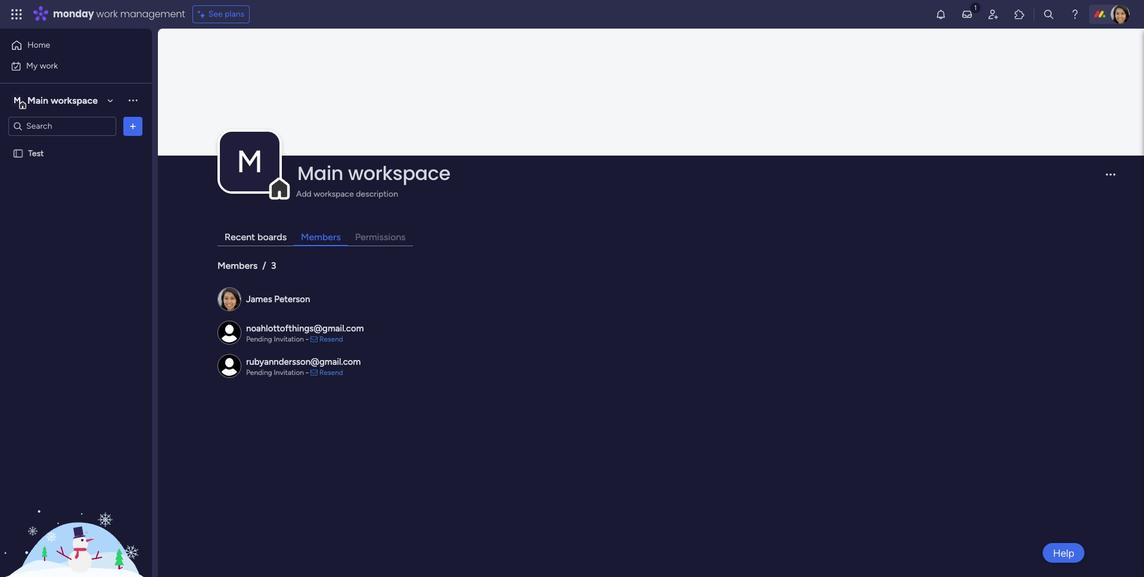 Task type: locate. For each thing, give the bounding box(es) containing it.
monday
[[53, 7, 94, 21]]

0 horizontal spatial main
[[27, 94, 48, 106]]

0 horizontal spatial m
[[14, 95, 21, 105]]

work right the my
[[40, 61, 58, 71]]

recent boards
[[225, 231, 287, 243]]

see
[[208, 9, 223, 19]]

Main workspace field
[[294, 160, 1096, 187]]

2 vertical spatial workspace
[[314, 189, 354, 199]]

1 vertical spatial pending
[[246, 369, 272, 377]]

resend link
[[319, 335, 343, 343], [319, 369, 343, 377]]

1 horizontal spatial main workspace
[[297, 160, 450, 187]]

1 vertical spatial work
[[40, 61, 58, 71]]

1 pending invitation - from the top
[[246, 335, 311, 343]]

1 vertical spatial members
[[218, 260, 258, 271]]

0 horizontal spatial work
[[40, 61, 58, 71]]

m button
[[220, 132, 280, 191]]

0 vertical spatial -
[[306, 335, 309, 343]]

apps image
[[1014, 8, 1026, 20]]

pending invitation - down noahlottofthings@gmail.com
[[246, 335, 311, 343]]

workspace selection element
[[11, 93, 100, 109]]

1 vertical spatial -
[[306, 369, 309, 377]]

resend link right envelope o image
[[319, 369, 343, 377]]

pending invitation -
[[246, 335, 311, 343], [246, 369, 311, 377]]

options image
[[127, 120, 139, 132]]

- left envelope o icon
[[306, 335, 309, 343]]

recent
[[225, 231, 255, 243]]

main workspace
[[27, 94, 98, 106], [297, 160, 450, 187]]

1 vertical spatial resend
[[319, 369, 343, 377]]

0 vertical spatial members
[[301, 231, 341, 243]]

2 resend from the top
[[319, 369, 343, 377]]

resend right envelope o image
[[319, 369, 343, 377]]

main down 'my work'
[[27, 94, 48, 106]]

1 horizontal spatial m
[[237, 143, 263, 180]]

noahlottofthings@gmail.com link
[[246, 323, 364, 334]]

workspace image
[[11, 94, 23, 107], [220, 132, 280, 191]]

1 horizontal spatial work
[[96, 7, 118, 21]]

invitation
[[274, 335, 304, 343], [274, 369, 304, 377]]

members down add at the top left of the page
[[301, 231, 341, 243]]

members
[[301, 231, 341, 243], [218, 260, 258, 271]]

1 resend link from the top
[[319, 335, 343, 343]]

workspace
[[51, 94, 98, 106], [348, 160, 450, 187], [314, 189, 354, 199]]

pending for rubyanndersson@gmail.com
[[246, 369, 272, 377]]

monday work management
[[53, 7, 185, 21]]

0 vertical spatial main
[[27, 94, 48, 106]]

-
[[306, 335, 309, 343], [306, 369, 309, 377]]

workspace options image
[[127, 94, 139, 106]]

my work button
[[7, 56, 128, 75]]

work inside button
[[40, 61, 58, 71]]

m inside workspace selection element
[[14, 95, 21, 105]]

1 vertical spatial workspace
[[348, 160, 450, 187]]

workspace up description
[[348, 160, 450, 187]]

main workspace inside workspace selection element
[[27, 94, 98, 106]]

main up add at the top left of the page
[[297, 160, 343, 187]]

1 horizontal spatial main
[[297, 160, 343, 187]]

3
[[271, 260, 276, 271]]

0 vertical spatial m
[[14, 95, 21, 105]]

main workspace up description
[[297, 160, 450, 187]]

work for my
[[40, 61, 58, 71]]

2 - from the top
[[306, 369, 309, 377]]

2 pending invitation - from the top
[[246, 369, 311, 377]]

0 vertical spatial resend
[[319, 335, 343, 343]]

help image
[[1069, 8, 1081, 20]]

0 vertical spatial pending invitation -
[[246, 335, 311, 343]]

description
[[356, 189, 398, 199]]

pending
[[246, 335, 272, 343], [246, 369, 272, 377]]

0 horizontal spatial main workspace
[[27, 94, 98, 106]]

0 vertical spatial workspace
[[51, 94, 98, 106]]

- left envelope o image
[[306, 369, 309, 377]]

option
[[0, 142, 152, 145]]

pending down james
[[246, 335, 272, 343]]

pending invitation - down rubyanndersson@gmail.com
[[246, 369, 311, 377]]

members left the /
[[218, 260, 258, 271]]

1 vertical spatial pending invitation -
[[246, 369, 311, 377]]

1 vertical spatial invitation
[[274, 369, 304, 377]]

Search in workspace field
[[25, 119, 100, 133]]

2 pending from the top
[[246, 369, 272, 377]]

home
[[27, 40, 50, 50]]

m
[[14, 95, 21, 105], [237, 143, 263, 180]]

1 horizontal spatial workspace image
[[220, 132, 280, 191]]

resend
[[319, 335, 343, 343], [319, 369, 343, 377]]

0 vertical spatial resend link
[[319, 335, 343, 343]]

members for members
[[301, 231, 341, 243]]

pending down "rubyanndersson@gmail.com" 'link'
[[246, 369, 272, 377]]

0 horizontal spatial workspace image
[[11, 94, 23, 107]]

work
[[96, 7, 118, 21], [40, 61, 58, 71]]

resend right envelope o icon
[[319, 335, 343, 343]]

1 pending from the top
[[246, 335, 272, 343]]

plans
[[225, 9, 244, 19]]

0 vertical spatial work
[[96, 7, 118, 21]]

2 invitation from the top
[[274, 369, 304, 377]]

1 invitation from the top
[[274, 335, 304, 343]]

work right monday
[[96, 7, 118, 21]]

1 image
[[970, 1, 981, 14]]

1 vertical spatial workspace image
[[220, 132, 280, 191]]

1 vertical spatial resend link
[[319, 369, 343, 377]]

main workspace up search in workspace 'field'
[[27, 94, 98, 106]]

0 vertical spatial invitation
[[274, 335, 304, 343]]

0 horizontal spatial members
[[218, 260, 258, 271]]

permissions
[[355, 231, 406, 243]]

2 resend link from the top
[[319, 369, 343, 377]]

main inside workspace selection element
[[27, 94, 48, 106]]

boards
[[258, 231, 287, 243]]

invitation down rubyanndersson@gmail.com
[[274, 369, 304, 377]]

0 vertical spatial pending
[[246, 335, 272, 343]]

0 vertical spatial main workspace
[[27, 94, 98, 106]]

resend link right envelope o icon
[[319, 335, 343, 343]]

rubyanndersson@gmail.com link
[[246, 356, 361, 367]]

my
[[26, 61, 38, 71]]

1 horizontal spatial members
[[301, 231, 341, 243]]

select product image
[[11, 8, 23, 20]]

work for monday
[[96, 7, 118, 21]]

1 - from the top
[[306, 335, 309, 343]]

1 resend from the top
[[319, 335, 343, 343]]

invitation down noahlottofthings@gmail.com
[[274, 335, 304, 343]]

1 vertical spatial m
[[237, 143, 263, 180]]

lottie animation element
[[0, 457, 152, 577]]

invitation for rubyanndersson@gmail.com
[[274, 369, 304, 377]]

see plans
[[208, 9, 244, 19]]

workspace up search in workspace 'field'
[[51, 94, 98, 106]]

workspace right add at the top left of the page
[[314, 189, 354, 199]]

main
[[27, 94, 48, 106], [297, 160, 343, 187]]



Task type: vqa. For each thing, say whether or not it's contained in the screenshot.
'Nov 14'
no



Task type: describe. For each thing, give the bounding box(es) containing it.
rubyanndersson@gmail.com
[[246, 356, 361, 367]]

resend link for rubyanndersson@gmail.com
[[319, 369, 343, 377]]

notifications image
[[935, 8, 947, 20]]

help
[[1053, 547, 1075, 559]]

see plans button
[[192, 5, 250, 23]]

pending for noahlottofthings@gmail.com
[[246, 335, 272, 343]]

members / 3
[[218, 260, 276, 271]]

1 vertical spatial main
[[297, 160, 343, 187]]

james peterson link
[[246, 294, 310, 304]]

- for noahlottofthings@gmail.com
[[306, 335, 309, 343]]

public board image
[[13, 148, 24, 159]]

my work
[[26, 61, 58, 71]]

search everything image
[[1043, 8, 1055, 20]]

james peterson image
[[1111, 5, 1130, 24]]

pending invitation - for noahlottofthings@gmail.com
[[246, 335, 311, 343]]

james
[[246, 294, 272, 304]]

inbox image
[[961, 8, 973, 20]]

resend link for noahlottofthings@gmail.com
[[319, 335, 343, 343]]

envelope o image
[[311, 336, 318, 343]]

add
[[296, 189, 312, 199]]

peterson
[[274, 294, 310, 304]]

help button
[[1043, 543, 1085, 563]]

m inside popup button
[[237, 143, 263, 180]]

0 vertical spatial workspace image
[[11, 94, 23, 107]]

invitation for noahlottofthings@gmail.com
[[274, 335, 304, 343]]

noahlottofthings@gmail.com
[[246, 323, 364, 334]]

invite members image
[[988, 8, 1000, 20]]

v2 ellipsis image
[[1106, 174, 1116, 184]]

resend for rubyanndersson@gmail.com
[[319, 369, 343, 377]]

test list box
[[0, 141, 152, 324]]

members for members / 3
[[218, 260, 258, 271]]

lottie animation image
[[0, 457, 152, 577]]

home button
[[7, 36, 128, 55]]

1 vertical spatial main workspace
[[297, 160, 450, 187]]

resend for noahlottofthings@gmail.com
[[319, 335, 343, 343]]

- for rubyanndersson@gmail.com
[[306, 369, 309, 377]]

test
[[28, 148, 44, 158]]

add workspace description
[[296, 189, 398, 199]]

envelope o image
[[311, 369, 318, 376]]

james peterson
[[246, 294, 310, 304]]

/
[[262, 260, 266, 271]]

pending invitation - for rubyanndersson@gmail.com
[[246, 369, 311, 377]]

management
[[120, 7, 185, 21]]

workspace inside workspace selection element
[[51, 94, 98, 106]]



